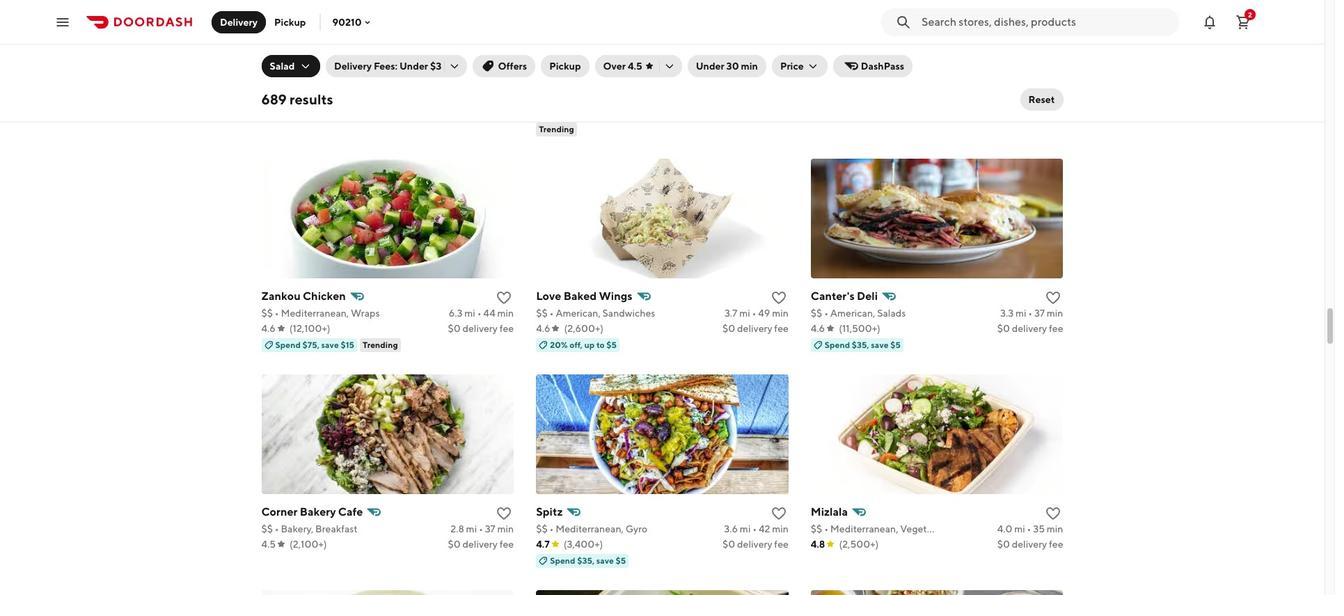 Task type: describe. For each thing, give the bounding box(es) containing it.
cafe
[[338, 505, 363, 519]]

heng
[[577, 74, 605, 87]]

689 results
[[261, 91, 333, 107]]

chipotle mexican grill
[[261, 74, 378, 87]]

open menu image
[[54, 14, 71, 30]]

click to add this store to your saved list image up 3.6 mi • 42 min
[[771, 505, 787, 522]]

• down corner
[[275, 523, 279, 535]]

breakfast
[[315, 523, 358, 535]]

2.8
[[451, 523, 464, 535]]

20%
[[550, 340, 568, 350]]

$​0 for mizlala
[[998, 539, 1010, 550]]

1 under from the left
[[400, 61, 428, 72]]

click to add this store to your saved list image for baked
[[771, 289, 787, 306]]

click to add this store to your saved list image for mexican
[[496, 74, 513, 90]]

$$ up 4.8
[[811, 523, 823, 535]]

• down canter's
[[825, 308, 829, 319]]

6.3
[[449, 308, 463, 319]]

fee inside 3.1 mi • 31 min $​0 delivery fee
[[1049, 107, 1064, 118]]

min for canter's deli
[[1047, 308, 1064, 319]]

$​0 delivery fee for bakery
[[448, 539, 514, 550]]

0 vertical spatial pickup
[[274, 16, 306, 28]]

• left '49'
[[752, 308, 757, 319]]

(2,100+)
[[290, 539, 327, 550]]

min for zankou chicken
[[498, 308, 514, 319]]

min for spitz
[[772, 523, 789, 535]]

• left 35
[[1027, 523, 1032, 535]]

44
[[483, 308, 496, 319]]

4.5 inside button
[[628, 61, 642, 72]]

corner bakery cafe
[[261, 505, 363, 519]]

1 horizontal spatial pickup
[[550, 61, 581, 72]]

spend for canter's deli
[[825, 340, 850, 350]]

delivery for zankou chicken
[[463, 323, 498, 334]]

mi for zankou chicken
[[465, 308, 476, 319]]

sponsored • mexican
[[261, 92, 355, 103]]

6.3 mi • 44 min
[[449, 308, 514, 319]]

delivery for canter's deli
[[1012, 323, 1047, 334]]

click to add this store to your saved list image up the 4.0 mi • 35 min
[[1046, 505, 1062, 522]]

35
[[1034, 523, 1045, 535]]

3.7
[[725, 308, 738, 319]]

save for canter's deli
[[871, 340, 889, 350]]

4.0
[[998, 523, 1013, 535]]

$$ for zankou
[[261, 308, 273, 319]]

spitz
[[536, 505, 563, 519]]

delivery for spitz
[[737, 539, 773, 550]]

• down spitz
[[550, 523, 554, 535]]

over
[[603, 61, 626, 72]]

delivery for delivery
[[220, 16, 258, 28]]

$3
[[430, 61, 442, 72]]

spend for spitz
[[550, 555, 576, 566]]

plancha tacos
[[811, 74, 885, 87]]

$35, for spitz
[[577, 555, 595, 566]]

click to add this store to your saved list image for bakery
[[496, 505, 513, 522]]

$5 for canter's deli
[[891, 340, 901, 350]]

4.6 for zankou chicken
[[261, 323, 276, 334]]

hae
[[536, 74, 557, 87]]

over 4.5 button
[[595, 55, 682, 77]]

$$ • mediterranean, wraps
[[261, 308, 380, 319]]

$$ • mediterranean, vegetarian
[[811, 523, 949, 535]]

3.3 mi • 37 min
[[1001, 308, 1064, 319]]

corner
[[261, 505, 298, 519]]

bistro
[[632, 74, 663, 87]]

delivery for mizlala
[[1012, 539, 1047, 550]]

$35, for canter's deli
[[852, 340, 870, 350]]

dashpass
[[861, 61, 905, 72]]

dashpass button
[[833, 55, 913, 77]]

under 30 min button
[[688, 55, 767, 77]]

4.7
[[536, 539, 550, 550]]

42
[[759, 523, 770, 535]]

love
[[536, 289, 562, 303]]

american, for deli
[[831, 308, 876, 319]]

90210 button
[[332, 16, 373, 28]]

3.6
[[724, 523, 738, 535]]

spend $35, save $5 for canter's deli
[[825, 340, 901, 350]]

3.1 mi • 31 min $​0 delivery fee
[[998, 92, 1064, 118]]

min inside button
[[741, 61, 758, 72]]

price
[[781, 61, 804, 72]]

gyro
[[626, 523, 648, 535]]

off,
[[570, 340, 583, 350]]

notification bell image
[[1202, 14, 1219, 30]]

$​0 for zankou chicken
[[448, 323, 461, 334]]

$$ for corner
[[261, 523, 273, 535]]

4.6 for love baked wings
[[536, 323, 550, 334]]

$​0 for spitz
[[723, 539, 736, 550]]

(12,100+)
[[290, 323, 331, 334]]

0 horizontal spatial spend
[[275, 340, 301, 350]]

tacos
[[855, 74, 885, 87]]

delivery for corner bakery cafe
[[463, 539, 498, 550]]

$​0 delivery fee for baked
[[723, 323, 789, 334]]

$5 right to
[[607, 340, 617, 350]]

$15
[[341, 340, 355, 350]]

sponsored
[[261, 92, 309, 103]]

$$ • bakery, breakfast
[[261, 523, 358, 535]]

delivery for love baked wings
[[737, 323, 773, 334]]

under inside button
[[696, 61, 725, 72]]

plancha
[[811, 74, 853, 87]]

click to add this store to your saved list image for ha
[[771, 74, 787, 90]]

min inside 3.1 mi • 31 min $​0 delivery fee
[[1047, 92, 1064, 103]]

$​0 delivery fee down the 4.0 mi • 35 min
[[998, 539, 1064, 550]]

chipotle
[[261, 74, 307, 87]]

min for mizlala
[[1047, 523, 1064, 535]]

$$ • mediterranean, gyro
[[536, 523, 648, 535]]

$75,
[[303, 340, 320, 350]]

$​0 delivery fee for deli
[[998, 323, 1064, 334]]

• inside 3.1 mi • 31 min $​0 delivery fee
[[1030, 92, 1034, 103]]

bakery
[[300, 505, 336, 519]]

$$ for canter's
[[811, 308, 823, 319]]

min for love baked wings
[[772, 308, 789, 319]]



Task type: vqa. For each thing, say whether or not it's contained in the screenshot.


Task type: locate. For each thing, give the bounding box(es) containing it.
4.6 down canter's
[[811, 323, 825, 334]]

0 vertical spatial 37
[[1035, 308, 1045, 319]]

under left $3
[[400, 61, 428, 72]]

mi for corner bakery cafe
[[466, 523, 477, 535]]

1 horizontal spatial $35,
[[852, 340, 870, 350]]

$​0 down '3.7'
[[723, 323, 736, 334]]

pickup button up salad button
[[266, 11, 314, 33]]

min down click to add this store to your saved list image
[[498, 308, 514, 319]]

sandwiches
[[603, 308, 656, 319]]

reset button
[[1021, 88, 1064, 111]]

delivery down the 3.7 mi • 49 min
[[737, 323, 773, 334]]

1 vertical spatial $35,
[[577, 555, 595, 566]]

min right 2.8
[[498, 523, 514, 535]]

fee down 6.3 mi • 44 min
[[500, 323, 514, 334]]

save left $15
[[321, 340, 339, 350]]

under 30 min
[[696, 61, 758, 72]]

bakery,
[[281, 523, 314, 535]]

2 horizontal spatial save
[[871, 340, 889, 350]]

mi right 6.3
[[465, 308, 476, 319]]

(2,600+)
[[564, 323, 604, 334]]

$5 down the gyro
[[616, 555, 626, 566]]

•
[[311, 92, 315, 103], [1030, 92, 1034, 103], [275, 308, 279, 319], [477, 308, 482, 319], [550, 308, 554, 319], [752, 308, 757, 319], [825, 308, 829, 319], [1029, 308, 1033, 319], [275, 523, 279, 535], [479, 523, 483, 535], [550, 523, 554, 535], [753, 523, 757, 535], [825, 523, 829, 535], [1027, 523, 1032, 535]]

0 vertical spatial pickup button
[[266, 11, 314, 33]]

$35, down (11,500+)
[[852, 340, 870, 350]]

over 4.5
[[603, 61, 642, 72]]

1 horizontal spatial 37
[[1035, 308, 1045, 319]]

pickup up salad button
[[274, 16, 306, 28]]

fee down the 3.7 mi • 49 min
[[775, 323, 789, 334]]

salads
[[878, 308, 906, 319]]

4.6
[[261, 323, 276, 334], [536, 323, 550, 334], [811, 323, 825, 334]]

spend $35, save $5
[[825, 340, 901, 350], [550, 555, 626, 566]]

4.8
[[811, 539, 825, 550]]

delivery for delivery fees: under $3
[[334, 61, 372, 72]]

mi for mizlala
[[1015, 523, 1026, 535]]

min right 3.3
[[1047, 308, 1064, 319]]

(3,400+)
[[564, 539, 603, 550]]

canter's
[[811, 289, 855, 303]]

3 items, open order cart image
[[1235, 14, 1252, 30]]

to
[[597, 340, 605, 350]]

min right 42
[[772, 523, 789, 535]]

0 vertical spatial trending
[[539, 124, 574, 134]]

$​0 delivery fee down 3.6 mi • 42 min
[[723, 539, 789, 550]]

mediterranean, up '(3,400+)'
[[556, 523, 624, 535]]

mi inside 3.1 mi • 31 min $​0 delivery fee
[[1017, 92, 1028, 103]]

1 vertical spatial 4.5
[[261, 539, 276, 550]]

results
[[290, 91, 333, 107]]

mediterranean, up "(2,500+)"
[[831, 523, 899, 535]]

Store search: begin typing to search for stores available on DoorDash text field
[[922, 14, 1171, 30]]

0 horizontal spatial 4.6
[[261, 323, 276, 334]]

1 horizontal spatial delivery
[[334, 61, 372, 72]]

$​0 down 3.6
[[723, 539, 736, 550]]

fee
[[1049, 107, 1064, 118], [500, 323, 514, 334], [775, 323, 789, 334], [1049, 323, 1064, 334], [500, 539, 514, 550], [775, 539, 789, 550], [1049, 539, 1064, 550]]

0 vertical spatial spend $35, save $5
[[825, 340, 901, 350]]

salad button
[[261, 55, 320, 77]]

4.0 mi • 35 min
[[998, 523, 1064, 535]]

click to add this store to your saved list image for deli
[[1046, 289, 1062, 306]]

$​0 for canter's deli
[[998, 323, 1010, 334]]

$$ down corner
[[261, 523, 273, 535]]

0 horizontal spatial save
[[321, 340, 339, 350]]

1 horizontal spatial spend $35, save $5
[[825, 340, 901, 350]]

delivery button
[[212, 11, 266, 33]]

0 horizontal spatial 4.5
[[261, 539, 276, 550]]

$35,
[[852, 340, 870, 350], [577, 555, 595, 566]]

0 horizontal spatial trending
[[363, 340, 398, 350]]

fee for canter's deli
[[1049, 323, 1064, 334]]

1 horizontal spatial 4.6
[[536, 323, 550, 334]]

0 vertical spatial mexican
[[309, 74, 353, 87]]

delivery inside 3.1 mi • 31 min $​0 delivery fee
[[1012, 107, 1047, 118]]

grill
[[355, 74, 378, 87]]

mediterranean, for mizlala
[[831, 523, 899, 535]]

canter's deli
[[811, 289, 878, 303]]

pickup button
[[266, 11, 314, 33], [541, 55, 589, 77]]

mizlala
[[811, 505, 848, 519]]

fee for love baked wings
[[775, 323, 789, 334]]

1 4.6 from the left
[[261, 323, 276, 334]]

$​0 delivery fee down 3.3 mi • 37 min
[[998, 323, 1064, 334]]

price button
[[772, 55, 828, 77]]

fee for zankou chicken
[[500, 323, 514, 334]]

0 horizontal spatial $35,
[[577, 555, 595, 566]]

0 horizontal spatial mediterranean,
[[281, 308, 349, 319]]

$​0 delivery fee down the 3.7 mi • 49 min
[[723, 323, 789, 334]]

0 vertical spatial delivery
[[220, 16, 258, 28]]

save down '(3,400+)'
[[597, 555, 614, 566]]

spend $75, save $15
[[275, 340, 355, 350]]

$$ up 4.7
[[536, 523, 548, 535]]

2 horizontal spatial 4.6
[[811, 323, 825, 334]]

2.8 mi • 37 min
[[451, 523, 514, 535]]

37 right 3.3
[[1035, 308, 1045, 319]]

fee for spitz
[[775, 539, 789, 550]]

deli
[[857, 289, 878, 303]]

fee for mizlala
[[1049, 539, 1064, 550]]

zankou
[[261, 289, 301, 303]]

baked
[[564, 289, 597, 303]]

click to add this store to your saved list image up 2.8 mi • 37 min
[[496, 505, 513, 522]]

$​0 down 6.3
[[448, 323, 461, 334]]

under left 30
[[696, 61, 725, 72]]

• right 2.8
[[479, 523, 483, 535]]

1 vertical spatial trending
[[363, 340, 398, 350]]

pickup button left over
[[541, 55, 589, 77]]

vegetarian
[[901, 523, 949, 535]]

american, up "(2,600+)"
[[556, 308, 601, 319]]

mi for spitz
[[740, 523, 751, 535]]

click to add this store to your saved list image up reset
[[1046, 74, 1062, 90]]

save for spitz
[[597, 555, 614, 566]]

trending
[[539, 124, 574, 134], [363, 340, 398, 350]]

1 horizontal spatial 4.5
[[628, 61, 642, 72]]

thai
[[607, 74, 629, 87]]

mi right 4.0 at the right bottom of page
[[1015, 523, 1026, 535]]

3 4.6 from the left
[[811, 323, 825, 334]]

delivery
[[1012, 107, 1047, 118], [463, 323, 498, 334], [737, 323, 773, 334], [1012, 323, 1047, 334], [463, 539, 498, 550], [737, 539, 773, 550], [1012, 539, 1047, 550]]

$​0 for love baked wings
[[723, 323, 736, 334]]

ha
[[560, 74, 574, 87]]

min right 30
[[741, 61, 758, 72]]

click to add this store to your saved list image up 3.3 mi • 37 min
[[1046, 289, 1062, 306]]

1 horizontal spatial mediterranean,
[[556, 523, 624, 535]]

pickup
[[274, 16, 306, 28], [550, 61, 581, 72]]

$​0 down 2.8
[[448, 539, 461, 550]]

reset
[[1029, 94, 1055, 105]]

fee down the 4.0 mi • 35 min
[[1049, 539, 1064, 550]]

1 american, from the left
[[556, 308, 601, 319]]

delivery down the 4.0 mi • 35 min
[[1012, 539, 1047, 550]]

mi right '3.7'
[[740, 308, 751, 319]]

fee for corner bakery cafe
[[500, 539, 514, 550]]

spend $35, save $5 for spitz
[[550, 555, 626, 566]]

0 vertical spatial $35,
[[852, 340, 870, 350]]

1 horizontal spatial under
[[696, 61, 725, 72]]

hae ha heng thai bistro
[[536, 74, 663, 87]]

$​0 down 3.3
[[998, 323, 1010, 334]]

delivery down reset
[[1012, 107, 1047, 118]]

save down (11,500+)
[[871, 340, 889, 350]]

click to add this store to your saved list image down the 'price'
[[771, 74, 787, 90]]

0 horizontal spatial pickup
[[274, 16, 306, 28]]

4.6 for canter's deli
[[811, 323, 825, 334]]

$​0 inside 3.1 mi • 31 min $​0 delivery fee
[[998, 107, 1010, 118]]

american,
[[556, 308, 601, 319], [831, 308, 876, 319]]

fee down 3.6 mi • 42 min
[[775, 539, 789, 550]]

spend down (11,500+)
[[825, 340, 850, 350]]

mi right 3.1
[[1017, 92, 1028, 103]]

zankou chicken
[[261, 289, 346, 303]]

3.6 mi • 42 min
[[724, 523, 789, 535]]

$35, down '(3,400+)'
[[577, 555, 595, 566]]

save
[[321, 340, 339, 350], [871, 340, 889, 350], [597, 555, 614, 566]]

chicken
[[303, 289, 346, 303]]

1 vertical spatial 37
[[485, 523, 496, 535]]

3.3
[[1001, 308, 1014, 319]]

689
[[261, 91, 287, 107]]

$$ • american, salads
[[811, 308, 906, 319]]

0 horizontal spatial american,
[[556, 308, 601, 319]]

$$ • american, sandwiches
[[536, 308, 656, 319]]

trending right $15
[[363, 340, 398, 350]]

4.6 up 20%
[[536, 323, 550, 334]]

mexican up results
[[309, 74, 353, 87]]

$5 for spitz
[[616, 555, 626, 566]]

20% off, up to $5
[[550, 340, 617, 350]]

0 horizontal spatial spend $35, save $5
[[550, 555, 626, 566]]

30
[[727, 61, 739, 72]]

• down chipotle mexican grill
[[311, 92, 315, 103]]

mi right 2.8
[[466, 523, 477, 535]]

min right 35
[[1047, 523, 1064, 535]]

delivery down 6.3 mi • 44 min
[[463, 323, 498, 334]]

american, for baked
[[556, 308, 601, 319]]

3.1
[[1004, 92, 1015, 103]]

click to add this store to your saved list image for tacos
[[1046, 74, 1062, 90]]

1 horizontal spatial pickup button
[[541, 55, 589, 77]]

$5 down "salads"
[[891, 340, 901, 350]]

click to add this store to your saved list image
[[496, 74, 513, 90], [771, 74, 787, 90], [1046, 74, 1062, 90], [771, 289, 787, 306], [1046, 289, 1062, 306], [496, 505, 513, 522], [771, 505, 787, 522], [1046, 505, 1062, 522]]

mi right 3.3
[[1016, 308, 1027, 319]]

2 american, from the left
[[831, 308, 876, 319]]

1 vertical spatial mexican
[[317, 92, 355, 103]]

min right 31
[[1047, 92, 1064, 103]]

love baked wings
[[536, 289, 633, 303]]

1 vertical spatial delivery
[[334, 61, 372, 72]]

up
[[585, 340, 595, 350]]

spend $35, save $5 down (11,500+)
[[825, 340, 901, 350]]

1 horizontal spatial trending
[[539, 124, 574, 134]]

37 for canter's deli
[[1035, 308, 1045, 319]]

1 horizontal spatial spend
[[550, 555, 576, 566]]

3.7 mi • 49 min
[[725, 308, 789, 319]]

4.6 down zankou
[[261, 323, 276, 334]]

4.5 up the bistro
[[628, 61, 642, 72]]

fee down reset
[[1049, 107, 1064, 118]]

spend left $75,
[[275, 340, 301, 350]]

trending down hae
[[539, 124, 574, 134]]

spend down '(3,400+)'
[[550, 555, 576, 566]]

min for corner bakery cafe
[[498, 523, 514, 535]]

$$ for love
[[536, 308, 548, 319]]

delivery down 3.3 mi • 37 min
[[1012, 323, 1047, 334]]

1 vertical spatial spend $35, save $5
[[550, 555, 626, 566]]

• down love
[[550, 308, 554, 319]]

offers button
[[473, 55, 536, 77]]

• left 31
[[1030, 92, 1034, 103]]

2 horizontal spatial mediterranean,
[[831, 523, 899, 535]]

under
[[400, 61, 428, 72], [696, 61, 725, 72]]

37
[[1035, 308, 1045, 319], [485, 523, 496, 535]]

• left 44
[[477, 308, 482, 319]]

• down mizlala
[[825, 523, 829, 535]]

1 vertical spatial pickup button
[[541, 55, 589, 77]]

salad
[[270, 61, 295, 72]]

delivery fees: under $3
[[334, 61, 442, 72]]

37 for corner bakery cafe
[[485, 523, 496, 535]]

fee down 3.3 mi • 37 min
[[1049, 323, 1064, 334]]

• right 3.3
[[1029, 308, 1033, 319]]

31
[[1036, 92, 1045, 103]]

spend $35, save $5 down '(3,400+)'
[[550, 555, 626, 566]]

mediterranean, for zankou chicken
[[281, 308, 349, 319]]

0 vertical spatial 4.5
[[628, 61, 642, 72]]

$​0 for corner bakery cafe
[[448, 539, 461, 550]]

49
[[758, 308, 770, 319]]

(2,500+)
[[839, 539, 879, 550]]

fees:
[[374, 61, 398, 72]]

mi for canter's deli
[[1016, 308, 1027, 319]]

mi right 3.6
[[740, 523, 751, 535]]

$​0 delivery fee
[[448, 323, 514, 334], [723, 323, 789, 334], [998, 323, 1064, 334], [448, 539, 514, 550], [723, 539, 789, 550], [998, 539, 1064, 550]]

$​0 delivery fee for chicken
[[448, 323, 514, 334]]

pickup up ha
[[550, 61, 581, 72]]

0 horizontal spatial 37
[[485, 523, 496, 535]]

delivery down 2.8 mi • 37 min
[[463, 539, 498, 550]]

delivery inside button
[[220, 16, 258, 28]]

$$ down love
[[536, 308, 548, 319]]

4.5
[[628, 61, 642, 72], [261, 539, 276, 550]]

1 horizontal spatial save
[[597, 555, 614, 566]]

$$ down zankou
[[261, 308, 273, 319]]

$​0 down 4.0 at the right bottom of page
[[998, 539, 1010, 550]]

• down zankou
[[275, 308, 279, 319]]

mediterranean, up (12,100+)
[[281, 308, 349, 319]]

$$ down canter's
[[811, 308, 823, 319]]

90210
[[332, 16, 362, 28]]

fee down 2.8 mi • 37 min
[[500, 539, 514, 550]]

mi
[[1017, 92, 1028, 103], [465, 308, 476, 319], [740, 308, 751, 319], [1016, 308, 1027, 319], [466, 523, 477, 535], [740, 523, 751, 535], [1015, 523, 1026, 535]]

1 vertical spatial pickup
[[550, 61, 581, 72]]

(11,500+)
[[839, 323, 881, 334]]

• left 42
[[753, 523, 757, 535]]

0 horizontal spatial delivery
[[220, 16, 258, 28]]

2 horizontal spatial spend
[[825, 340, 850, 350]]

37 right 2.8
[[485, 523, 496, 535]]

0 horizontal spatial pickup button
[[266, 11, 314, 33]]

wings
[[599, 289, 633, 303]]

2
[[1249, 10, 1253, 18]]

mi for love baked wings
[[740, 308, 751, 319]]

click to add this store to your saved list image down offers
[[496, 74, 513, 90]]

offers
[[498, 61, 527, 72]]

1 horizontal spatial american,
[[831, 308, 876, 319]]

2 under from the left
[[696, 61, 725, 72]]

delivery down 3.6 mi • 42 min
[[737, 539, 773, 550]]

2 4.6 from the left
[[536, 323, 550, 334]]

min right '49'
[[772, 308, 789, 319]]

click to add this store to your saved list image
[[496, 289, 513, 306]]

0 horizontal spatial under
[[400, 61, 428, 72]]

wraps
[[351, 308, 380, 319]]

american, up (11,500+)
[[831, 308, 876, 319]]

mediterranean, for spitz
[[556, 523, 624, 535]]

$​0 delivery fee down 6.3 mi • 44 min
[[448, 323, 514, 334]]

click to add this store to your saved list image up the 3.7 mi • 49 min
[[771, 289, 787, 306]]



